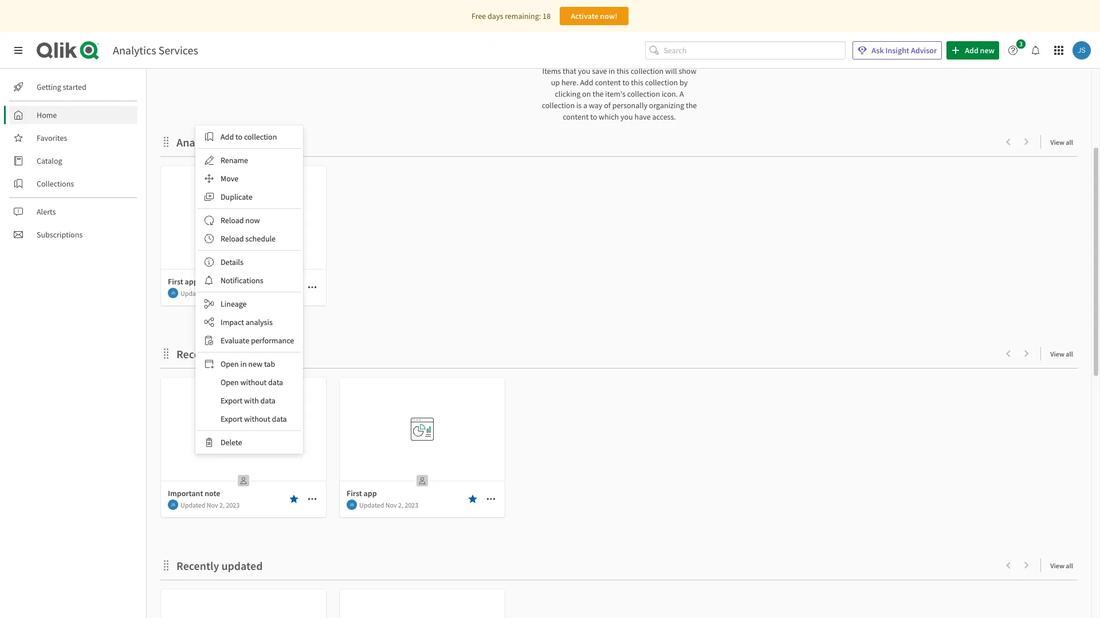 Task type: locate. For each thing, give the bounding box(es) containing it.
0 vertical spatial all
[[1066, 138, 1073, 147]]

here.
[[562, 77, 579, 88]]

all
[[1066, 138, 1073, 147], [1066, 350, 1073, 359], [1066, 562, 1073, 571]]

1 horizontal spatial analytics
[[177, 135, 221, 150]]

recently used
[[177, 347, 245, 362]]

1 reload from the top
[[221, 215, 244, 226]]

1 vertical spatial analytics
[[177, 135, 221, 150]]

a
[[680, 89, 684, 99]]

1 vertical spatial open
[[221, 378, 239, 388]]

1 view all link from the top
[[1051, 135, 1078, 149]]

0 horizontal spatial jacob simon image
[[168, 500, 178, 511]]

nov
[[207, 289, 218, 298], [207, 501, 218, 510], [386, 501, 397, 510]]

2 vertical spatial move collection image
[[160, 560, 172, 572]]

first app
[[168, 277, 198, 287], [347, 489, 377, 499]]

duplicate
[[221, 192, 253, 202]]

all for recently used
[[1066, 350, 1073, 359]]

add inside items that you save in this collection will show up here. add content to this collection by clicking on the item's collection icon. a collection is a way of personally organizing the content to which you have access.
[[580, 77, 594, 88]]

0 vertical spatial open
[[221, 359, 239, 370]]

1 horizontal spatial first app
[[347, 489, 377, 499]]

2 vertical spatial all
[[1066, 562, 1073, 571]]

updated nov 2, 2023 for jacob simon icon associated with first app
[[359, 501, 419, 510]]

2 vertical spatial view all
[[1051, 562, 1073, 571]]

1 horizontal spatial content
[[595, 77, 621, 88]]

1 vertical spatial you
[[621, 112, 633, 122]]

collection
[[631, 66, 664, 76], [645, 77, 678, 88], [627, 89, 660, 99], [542, 100, 575, 111], [244, 132, 277, 142]]

1 vertical spatial add
[[221, 132, 234, 142]]

view all for analytics to explore
[[1051, 138, 1073, 147]]

0 horizontal spatial add
[[221, 132, 234, 142]]

you down personally
[[621, 112, 633, 122]]

icon.
[[662, 89, 678, 99]]

0 vertical spatial view all
[[1051, 138, 1073, 147]]

insight
[[886, 45, 910, 56]]

0 horizontal spatial content
[[563, 112, 589, 122]]

2 export from the top
[[221, 414, 243, 425]]

2 view from the top
[[1051, 350, 1065, 359]]

0 horizontal spatial first app
[[168, 277, 198, 287]]

jacob simon element for the remove from favorites image for jacob simon icon related to important note
[[168, 500, 178, 511]]

move collection image
[[160, 136, 172, 148], [160, 348, 172, 360], [160, 560, 172, 572]]

collections
[[37, 179, 74, 189]]

1 jacob simon image from the left
[[168, 500, 178, 511]]

of
[[604, 100, 611, 111]]

view all link for analytics to explore
[[1051, 135, 1078, 149]]

rename button
[[198, 151, 301, 170]]

open
[[221, 359, 239, 370], [221, 378, 239, 388]]

all for analytics to explore
[[1066, 138, 1073, 147]]

rename
[[221, 155, 248, 166]]

0 horizontal spatial this
[[617, 66, 629, 76]]

1 vertical spatial export
[[221, 414, 243, 425]]

0 vertical spatial this
[[617, 66, 629, 76]]

app for jacob simon image
[[185, 277, 198, 287]]

this
[[617, 66, 629, 76], [631, 77, 644, 88]]

analytics up rename
[[177, 135, 221, 150]]

1 view from the top
[[1051, 138, 1065, 147]]

0 vertical spatial in
[[609, 66, 615, 76]]

the down by
[[686, 100, 697, 111]]

view all link for recently updated
[[1051, 559, 1078, 573]]

2 view all from the top
[[1051, 350, 1073, 359]]

impact analysis
[[221, 317, 273, 328]]

0 vertical spatial reload
[[221, 215, 244, 226]]

main content
[[142, 0, 1100, 619]]

recently for recently updated
[[177, 559, 219, 574]]

1 open from the top
[[221, 359, 239, 370]]

reload for reload schedule
[[221, 234, 244, 244]]

2 vertical spatial view
[[1051, 562, 1065, 571]]

3 all from the top
[[1066, 562, 1073, 571]]

2023 for jacob simon icon associated with first app
[[405, 501, 419, 510]]

important
[[168, 489, 203, 499]]

1 horizontal spatial this
[[631, 77, 644, 88]]

without down 'with'
[[244, 414, 270, 425]]

export for export with data
[[221, 396, 243, 406]]

collection down "clicking"
[[542, 100, 575, 111]]

2 jacob simon image from the left
[[347, 500, 357, 511]]

updated
[[181, 289, 205, 298], [181, 501, 205, 510], [359, 501, 384, 510]]

2 vertical spatial view all link
[[1051, 559, 1078, 573]]

the
[[593, 89, 604, 99], [686, 100, 697, 111]]

move collection image for recently used
[[160, 348, 172, 360]]

0 vertical spatial add
[[580, 77, 594, 88]]

jacob simon element for the remove from favorites image related to jacob simon image
[[168, 288, 178, 299]]

analytics inside main content
[[177, 135, 221, 150]]

1 export from the top
[[221, 396, 243, 406]]

first app for jacob simon image
[[168, 277, 198, 287]]

reload inside reload schedule button
[[221, 234, 244, 244]]

data right 'with'
[[261, 396, 276, 406]]

view all link
[[1051, 135, 1078, 149], [1051, 347, 1078, 361], [1051, 559, 1078, 573]]

view all
[[1051, 138, 1073, 147], [1051, 350, 1073, 359], [1051, 562, 1073, 571]]

personal element
[[234, 260, 253, 279], [234, 472, 253, 491], [413, 472, 432, 491]]

analytics left services
[[113, 43, 156, 57]]

jacob simon image
[[168, 500, 178, 511], [347, 500, 357, 511]]

3 view all from the top
[[1051, 562, 1073, 571]]

analytics
[[113, 43, 156, 57], [177, 135, 221, 150]]

more actions image
[[308, 283, 317, 292]]

export with data
[[221, 396, 276, 406]]

2023 for jacob simon icon related to important note
[[226, 501, 240, 510]]

0 vertical spatial first app
[[168, 277, 198, 287]]

app
[[185, 277, 198, 287], [364, 489, 377, 499]]

used
[[221, 347, 245, 362]]

open in new tab
[[221, 359, 275, 370]]

reload now
[[221, 215, 260, 226]]

move button
[[198, 170, 301, 188]]

1 all from the top
[[1066, 138, 1073, 147]]

1 vertical spatial first
[[347, 489, 362, 499]]

0 vertical spatial content
[[595, 77, 621, 88]]

without inside button
[[244, 414, 270, 425]]

0 vertical spatial first
[[168, 277, 183, 287]]

collection up icon.
[[645, 77, 678, 88]]

reload down reload now on the top
[[221, 234, 244, 244]]

2 view all link from the top
[[1051, 347, 1078, 361]]

2, for jacob simon icon related to important note
[[220, 501, 225, 510]]

data down tab
[[268, 378, 283, 388]]

started
[[63, 82, 86, 92]]

1 vertical spatial all
[[1066, 350, 1073, 359]]

this right save
[[617, 66, 629, 76]]

explore
[[236, 135, 273, 150]]

1 vertical spatial in
[[240, 359, 247, 370]]

the right on at the top right
[[593, 89, 604, 99]]

without
[[240, 378, 267, 388], [244, 414, 270, 425]]

2 reload from the top
[[221, 234, 244, 244]]

jacob simon element
[[168, 288, 178, 299], [168, 500, 178, 511], [347, 500, 357, 511]]

content up item's
[[595, 77, 621, 88]]

0 horizontal spatial in
[[240, 359, 247, 370]]

1 vertical spatial reload
[[221, 234, 244, 244]]

data down export with data button
[[272, 414, 287, 425]]

data
[[268, 378, 283, 388], [261, 396, 276, 406], [272, 414, 287, 425]]

3 view from the top
[[1051, 562, 1065, 571]]

advisor
[[911, 45, 937, 56]]

view
[[1051, 138, 1065, 147], [1051, 350, 1065, 359], [1051, 562, 1065, 571]]

first for jacob simon image
[[168, 277, 183, 287]]

0 vertical spatial recently
[[177, 347, 219, 362]]

delete button
[[198, 434, 301, 452]]

0 horizontal spatial app
[[185, 277, 198, 287]]

updated nov 2, 2023
[[181, 289, 240, 298], [181, 501, 240, 510], [359, 501, 419, 510]]

add inside button
[[221, 132, 234, 142]]

1 view all from the top
[[1051, 138, 1073, 147]]

export left 'with'
[[221, 396, 243, 406]]

reload left now
[[221, 215, 244, 226]]

2 vertical spatial data
[[272, 414, 287, 425]]

1 vertical spatial app
[[364, 489, 377, 499]]

menu
[[195, 126, 303, 454]]

collection up personally
[[627, 89, 660, 99]]

1 vertical spatial recently
[[177, 559, 219, 574]]

0 vertical spatial move collection image
[[160, 136, 172, 148]]

0 vertical spatial app
[[185, 277, 198, 287]]

1 vertical spatial view all link
[[1051, 347, 1078, 361]]

0 vertical spatial export
[[221, 396, 243, 406]]

reload
[[221, 215, 244, 226], [221, 234, 244, 244]]

activate now!
[[571, 11, 618, 21]]

3 view all link from the top
[[1051, 559, 1078, 573]]

2 open from the top
[[221, 378, 239, 388]]

export up delete
[[221, 414, 243, 425]]

1 horizontal spatial app
[[364, 489, 377, 499]]

access.
[[652, 112, 676, 122]]

items that you save in this collection will show up here. add content to this collection by clicking on the item's collection icon. a collection is a way of personally organizing the content to which you have access.
[[542, 66, 697, 122]]

move collection image for analytics to explore
[[160, 136, 172, 148]]

1 vertical spatial without
[[244, 414, 270, 425]]

nov for jacob simon icon associated with first app
[[386, 501, 397, 510]]

content down is
[[563, 112, 589, 122]]

catalog
[[37, 156, 62, 166]]

2 all from the top
[[1066, 350, 1073, 359]]

1 horizontal spatial first
[[347, 489, 362, 499]]

1 vertical spatial first app
[[347, 489, 377, 499]]

remove from favorites image
[[289, 283, 299, 292], [289, 495, 299, 504], [468, 495, 477, 504]]

recently
[[177, 347, 219, 362], [177, 559, 219, 574]]

1 horizontal spatial add
[[580, 77, 594, 88]]

data for export without data
[[272, 414, 287, 425]]

collection inside button
[[244, 132, 277, 142]]

in left "new"
[[240, 359, 247, 370]]

add
[[580, 77, 594, 88], [221, 132, 234, 142]]

add up on at the top right
[[580, 77, 594, 88]]

remaining:
[[505, 11, 541, 21]]

analysis
[[246, 317, 273, 328]]

1 vertical spatial view all
[[1051, 350, 1073, 359]]

view for analytics to explore
[[1051, 138, 1065, 147]]

collections link
[[9, 175, 138, 193]]

0 vertical spatial view
[[1051, 138, 1065, 147]]

recently left updated
[[177, 559, 219, 574]]

now!
[[600, 11, 618, 21]]

0 horizontal spatial the
[[593, 89, 604, 99]]

add up rename
[[221, 132, 234, 142]]

save
[[592, 66, 607, 76]]

without down "new"
[[240, 378, 267, 388]]

details button
[[198, 253, 301, 272]]

you right 'that'
[[578, 66, 591, 76]]

0 vertical spatial view all link
[[1051, 135, 1078, 149]]

1 vertical spatial data
[[261, 396, 276, 406]]

catalog link
[[9, 152, 138, 170]]

ask insight advisor
[[872, 45, 937, 56]]

to inside button
[[236, 132, 242, 142]]

without for open
[[240, 378, 267, 388]]

with
[[244, 396, 259, 406]]

1 vertical spatial view
[[1051, 350, 1065, 359]]

recently left the used
[[177, 347, 219, 362]]

view all for recently updated
[[1051, 562, 1073, 571]]

in right save
[[609, 66, 615, 76]]

this up personally
[[631, 77, 644, 88]]

0 vertical spatial data
[[268, 378, 283, 388]]

recently for recently used
[[177, 347, 219, 362]]

updated nov 2, 2023 for jacob simon icon related to important note
[[181, 501, 240, 510]]

0 vertical spatial without
[[240, 378, 267, 388]]

activate
[[571, 11, 599, 21]]

0 horizontal spatial first
[[168, 277, 183, 287]]

that
[[563, 66, 576, 76]]

analytics to explore link
[[177, 135, 278, 150]]

notifications
[[221, 276, 263, 286]]

0 horizontal spatial you
[[578, 66, 591, 76]]

jacob simon element for the remove from favorites image associated with jacob simon icon associated with first app
[[347, 500, 357, 511]]

0 horizontal spatial analytics
[[113, 43, 156, 57]]

0 vertical spatial you
[[578, 66, 591, 76]]

1 horizontal spatial jacob simon image
[[347, 500, 357, 511]]

reload inside reload now button
[[221, 215, 244, 226]]

0 vertical spatial analytics
[[113, 43, 156, 57]]

1 vertical spatial move collection image
[[160, 348, 172, 360]]

recently updated
[[177, 559, 263, 574]]

1 horizontal spatial in
[[609, 66, 615, 76]]

searchbar element
[[645, 41, 846, 60]]

content
[[595, 77, 621, 88], [563, 112, 589, 122]]

nov for jacob simon image
[[207, 289, 218, 298]]

navigation pane element
[[0, 73, 146, 249]]

1 horizontal spatial the
[[686, 100, 697, 111]]

have
[[635, 112, 651, 122]]

1 horizontal spatial you
[[621, 112, 633, 122]]

note
[[205, 489, 220, 499]]

collection up the rename button
[[244, 132, 277, 142]]



Task type: vqa. For each thing, say whether or not it's contained in the screenshot.
all related to Analytics to explore
yes



Task type: describe. For each thing, give the bounding box(es) containing it.
analytics to explore
[[177, 135, 273, 150]]

recently used link
[[177, 347, 250, 362]]

activate now! link
[[560, 7, 629, 25]]

personally
[[612, 100, 648, 111]]

jacob simon image for first app
[[347, 500, 357, 511]]

view all for recently used
[[1051, 350, 1073, 359]]

1 vertical spatial this
[[631, 77, 644, 88]]

evaluate performance
[[221, 336, 294, 346]]

recently updated link
[[177, 559, 267, 574]]

first for jacob simon icon associated with first app
[[347, 489, 362, 499]]

on
[[582, 89, 591, 99]]

collection left will
[[631, 66, 664, 76]]

export for export without data
[[221, 414, 243, 425]]

now
[[245, 215, 260, 226]]

impact analysis button
[[198, 313, 301, 332]]

analytics services element
[[113, 43, 198, 57]]

export with data button
[[198, 392, 301, 410]]

show
[[679, 66, 697, 76]]

2, for jacob simon icon associated with first app
[[398, 501, 403, 510]]

without for export
[[244, 414, 270, 425]]

details
[[221, 257, 243, 268]]

getting
[[37, 82, 61, 92]]

impact
[[221, 317, 244, 328]]

jacob simon image for important note
[[168, 500, 178, 511]]

nov for jacob simon icon related to important note
[[207, 501, 218, 510]]

1 vertical spatial the
[[686, 100, 697, 111]]

subscriptions link
[[9, 226, 138, 244]]

notifications button
[[198, 272, 301, 290]]

home
[[37, 110, 57, 120]]

jacob simon image
[[168, 288, 178, 299]]

free
[[472, 11, 486, 21]]

add to collection
[[221, 132, 277, 142]]

is
[[576, 100, 582, 111]]

close sidebar menu image
[[14, 46, 23, 55]]

remove from favorites image for jacob simon icon related to important note
[[289, 495, 299, 504]]

free days remaining: 18
[[472, 11, 551, 21]]

open in new tab link
[[198, 355, 301, 374]]

ask insight advisor button
[[853, 41, 942, 60]]

reload schedule
[[221, 234, 276, 244]]

items
[[542, 66, 561, 76]]

days
[[488, 11, 503, 21]]

ask
[[872, 45, 884, 56]]

reload for reload now
[[221, 215, 244, 226]]

export without data button
[[198, 410, 301, 429]]

menu containing add to collection
[[195, 126, 303, 454]]

add to collection button
[[198, 128, 301, 146]]

2023 for jacob simon image
[[226, 289, 240, 298]]

analytics for analytics services
[[113, 43, 156, 57]]

updated
[[221, 559, 263, 574]]

item's
[[605, 89, 626, 99]]

alerts link
[[9, 203, 138, 221]]

alerts
[[37, 207, 56, 217]]

a
[[583, 100, 587, 111]]

updated nov 2, 2023 for jacob simon image
[[181, 289, 240, 298]]

0 vertical spatial the
[[593, 89, 604, 99]]

which
[[599, 112, 619, 122]]

analytics for analytics to explore
[[177, 135, 221, 150]]

new
[[248, 359, 263, 370]]

clicking
[[555, 89, 581, 99]]

favorites link
[[9, 129, 138, 147]]

organizing
[[649, 100, 684, 111]]

important note
[[168, 489, 220, 499]]

duplicate button
[[198, 188, 301, 206]]

first app for jacob simon icon associated with first app
[[347, 489, 377, 499]]

export without data
[[221, 414, 287, 425]]

performance
[[251, 336, 294, 346]]

1 vertical spatial content
[[563, 112, 589, 122]]

favorites
[[37, 133, 67, 143]]

all for recently updated
[[1066, 562, 1073, 571]]

data for open without data
[[268, 378, 283, 388]]

open for open without data
[[221, 378, 239, 388]]

app for jacob simon icon associated with first app
[[364, 489, 377, 499]]

data for export with data
[[261, 396, 276, 406]]

reload now button
[[198, 211, 301, 230]]

up
[[551, 77, 560, 88]]

Search text field
[[664, 41, 846, 60]]

view all link for recently used
[[1051, 347, 1078, 361]]

lineage
[[221, 299, 247, 309]]

remove from favorites image for jacob simon icon associated with first app
[[468, 495, 477, 504]]

2, for jacob simon image
[[220, 289, 225, 298]]

18
[[543, 11, 551, 21]]

by
[[680, 77, 688, 88]]

main content containing analytics to explore
[[142, 0, 1100, 619]]

reload schedule button
[[198, 230, 301, 248]]

view for recently used
[[1051, 350, 1065, 359]]

open for open in new tab
[[221, 359, 239, 370]]

will
[[665, 66, 677, 76]]

getting started
[[37, 82, 86, 92]]

lineage button
[[198, 295, 301, 313]]

services
[[158, 43, 198, 57]]

analytics services
[[113, 43, 198, 57]]

evaluate performance button
[[198, 332, 301, 350]]

home link
[[9, 106, 138, 124]]

tab
[[264, 359, 275, 370]]

remove from favorites image for jacob simon image
[[289, 283, 299, 292]]

way
[[589, 100, 603, 111]]

in inside items that you save in this collection will show up here. add content to this collection by clicking on the item's collection icon. a collection is a way of personally organizing the content to which you have access.
[[609, 66, 615, 76]]

open without data link
[[198, 374, 301, 392]]

view for recently updated
[[1051, 562, 1065, 571]]

evaluate
[[221, 336, 249, 346]]

subscriptions
[[37, 230, 83, 240]]

move
[[221, 174, 238, 184]]

move collection image for recently updated
[[160, 560, 172, 572]]

delete
[[221, 438, 242, 448]]



